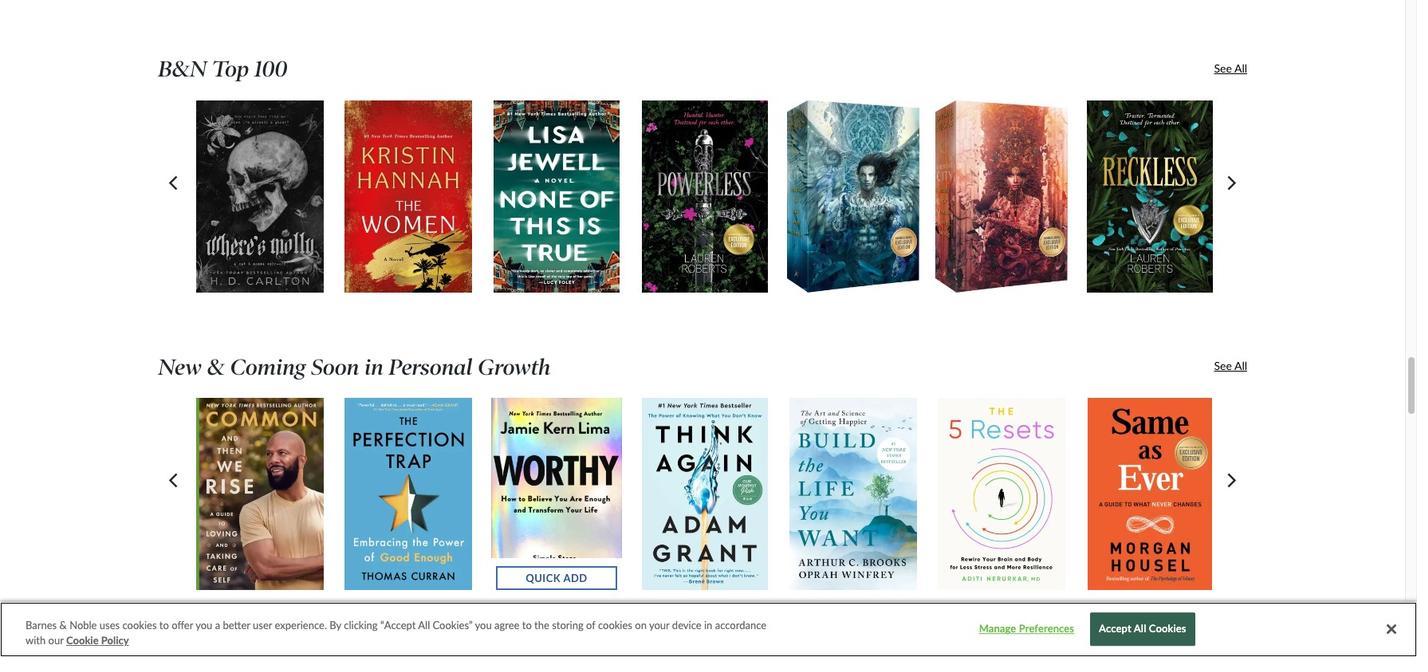 Task type: vqa. For each thing, say whether or not it's contained in the screenshot.
Print
no



Task type: locate. For each thing, give the bounding box(es) containing it.
2 see from the top
[[1214, 359, 1232, 373]]

title: the perfection trap: embracing the power of good enough, author: thomas curran image
[[344, 398, 473, 591]]

1 horizontal spatial cookies
[[598, 619, 633, 632]]

1 horizontal spatial you
[[475, 619, 492, 632]]

offer
[[172, 619, 193, 632]]

barnes
[[26, 619, 57, 632]]

0 horizontal spatial to
[[159, 619, 169, 632]]

better
[[223, 619, 250, 632]]

in right 'device'
[[704, 619, 713, 632]]

title: where's molly, author: h. d. carlton image
[[195, 100, 325, 293]]

accept all cookies button
[[1091, 613, 1196, 646]]

the
[[535, 619, 550, 632]]

0 horizontal spatial in
[[365, 354, 383, 380]]

0 vertical spatial see
[[1214, 61, 1232, 75]]

privacy alert dialog
[[0, 602, 1418, 657]]

1 cookies from the left
[[122, 619, 157, 632]]

of
[[586, 619, 596, 632]]

in
[[365, 354, 383, 380], [704, 619, 713, 632]]

1 vertical spatial see
[[1214, 359, 1232, 373]]

0 vertical spatial menu
[[169, 100, 1237, 293]]

0 vertical spatial &
[[207, 354, 225, 380]]

agree
[[495, 619, 520, 632]]

quick add menu
[[169, 398, 1237, 600]]

&
[[207, 354, 225, 380], [59, 619, 67, 632]]

to
[[159, 619, 169, 632], [522, 619, 532, 632]]

your
[[649, 619, 670, 632]]

1 horizontal spatial &
[[207, 354, 225, 380]]

cookies right of
[[598, 619, 633, 632]]

preferences
[[1019, 623, 1075, 636]]

1 see from the top
[[1214, 61, 1232, 75]]

experience.
[[275, 619, 327, 632]]

1 vertical spatial menu
[[158, 636, 1418, 657]]

see all
[[1214, 61, 1248, 75], [1214, 359, 1248, 373]]

manage preferences button
[[977, 614, 1077, 646]]

1 vertical spatial in
[[704, 619, 713, 632]]

see
[[1214, 61, 1232, 75], [1214, 359, 1232, 373]]

1 you from the left
[[196, 619, 212, 632]]

see all link
[[1030, 61, 1248, 75], [1030, 359, 1248, 373]]

"accept
[[380, 619, 416, 632]]

accordance
[[715, 619, 767, 632]]

& inside barnes & noble uses cookies to offer you a better user experience. by clicking "accept all cookies" you agree to the storing of cookies on your device in accordance with our
[[59, 619, 67, 632]]

barnes & noble game of the month: qawale image
[[534, 636, 873, 657]]

& right new
[[207, 354, 225, 380]]

b&n
[[158, 56, 207, 82]]

cookies up policy
[[122, 619, 157, 632]]

2 see all link from the top
[[1030, 359, 1248, 373]]

menu
[[169, 100, 1237, 293], [158, 636, 1418, 657]]

title: reckless (b&n exclusive edition), author: lauren roberts image
[[1087, 100, 1214, 293]]

user
[[253, 619, 272, 632]]

0 vertical spatial in
[[365, 354, 383, 380]]

see all for new & coming soon in personal growth
[[1214, 359, 1248, 373]]

1 horizontal spatial to
[[522, 619, 532, 632]]

title: the women: a novel, author: kristin hannah image
[[344, 100, 473, 293]]

2 see all from the top
[[1214, 359, 1248, 373]]

1 horizontal spatial in
[[704, 619, 713, 632]]

0 vertical spatial see all link
[[1030, 61, 1248, 75]]

see all link for new & coming soon in personal growth
[[1030, 359, 1248, 373]]

0 horizontal spatial &
[[59, 619, 67, 632]]

1 vertical spatial see all
[[1214, 359, 1248, 373]]

title: house of sky and breath (b&n exclusive edition) (crescent city series #2), author: sarah j. maas image
[[787, 100, 920, 293]]

cookies
[[122, 619, 157, 632], [598, 619, 633, 632]]

you
[[196, 619, 212, 632], [475, 619, 492, 632]]

1 to from the left
[[159, 619, 169, 632]]

you left the 'agree'
[[475, 619, 492, 632]]

0 horizontal spatial cookies
[[122, 619, 157, 632]]

manage preferences
[[979, 623, 1075, 636]]

1 see all from the top
[[1214, 61, 1248, 75]]

all for b&n top 100 see all link
[[1235, 61, 1248, 75]]

2 cookies from the left
[[598, 619, 633, 632]]

title: think again: the power of knowing what you don't know (b&n exclusive edition), author: adam grant image
[[641, 398, 769, 591]]

0 vertical spatial see all
[[1214, 61, 1248, 75]]

in right "soon"
[[365, 354, 383, 380]]

title: same as ever: a guide to what never changes (b&n exclusive edition), author: morgan housel image
[[1087, 398, 1213, 591]]

title: and then we rise: a guide to loving and taking care of self, author: common image
[[195, 398, 325, 591]]

to left the
[[522, 619, 532, 632]]

cookies
[[1149, 623, 1187, 636]]

manage
[[979, 623, 1017, 636]]

1 vertical spatial see all link
[[1030, 359, 1248, 373]]

to left offer
[[159, 619, 169, 632]]

1 see all link from the top
[[1030, 61, 1248, 75]]

a
[[215, 619, 220, 632]]

you left a
[[196, 619, 212, 632]]

0 horizontal spatial you
[[196, 619, 212, 632]]

1 vertical spatial &
[[59, 619, 67, 632]]

all for accept all cookies button
[[1134, 623, 1147, 636]]

all
[[1235, 61, 1248, 75], [1235, 359, 1248, 373], [418, 619, 430, 632], [1134, 623, 1147, 636]]

& for barnes
[[59, 619, 67, 632]]

all inside button
[[1134, 623, 1147, 636]]

& up our on the bottom of page
[[59, 619, 67, 632]]

b&n top 100
[[158, 56, 287, 82]]



Task type: describe. For each thing, give the bounding box(es) containing it.
barnes & noble uses cookies to offer you a better user experience. by clicking "accept all cookies" you agree to the storing of cookies on your device in accordance with our
[[26, 619, 767, 647]]

cookies"
[[433, 619, 473, 632]]

quick
[[526, 572, 561, 585]]

puzzles image
[[170, 636, 510, 657]]

with
[[26, 635, 46, 647]]

on
[[635, 619, 647, 632]]

by
[[330, 619, 341, 632]]

cookie policy link
[[66, 634, 129, 649]]

title: powerless (b&n exclusive edition), author: lauren roberts image
[[641, 100, 769, 293]]

clicking
[[344, 619, 378, 632]]

2 you from the left
[[475, 619, 492, 632]]

in inside barnes & noble uses cookies to offer you a better user experience. by clicking "accept all cookies" you agree to the storing of cookies on your device in accordance with our
[[704, 619, 713, 632]]

soon
[[311, 354, 359, 380]]

see for b&n top 100
[[1214, 61, 1232, 75]]

uses
[[100, 619, 120, 632]]

device
[[672, 619, 702, 632]]

accept all cookies
[[1099, 623, 1187, 636]]

all for see all link related to new & coming soon in personal growth
[[1235, 359, 1248, 373]]

quick add
[[526, 572, 588, 585]]

coming
[[230, 354, 306, 380]]

title: none of this is true, author: lisa jewell image
[[493, 100, 621, 293]]

noble
[[70, 619, 97, 632]]

new & coming soon in personal growth
[[158, 354, 551, 380]]

personal
[[389, 354, 473, 380]]

& for new
[[207, 354, 225, 380]]

policy
[[101, 635, 129, 647]]

see for new & coming soon in personal growth
[[1214, 359, 1232, 373]]

quick add button
[[496, 567, 618, 591]]

our
[[48, 635, 64, 647]]

see all link for b&n top 100
[[1030, 61, 1248, 75]]

100
[[254, 56, 287, 82]]

cookie
[[66, 635, 99, 647]]

accept
[[1099, 623, 1132, 636]]

title: house of earth and blood (b&n exclusive edition) (crescent city series #1), author: sarah j. maas image
[[935, 100, 1069, 293]]

add
[[564, 572, 588, 585]]

title: worthy: how to believe you are enough and transform your life, author: jamie kern lima image
[[491, 398, 623, 591]]

all inside barnes & noble uses cookies to offer you a better user experience. by clicking "accept all cookies" you agree to the storing of cookies on your device in accordance with our
[[418, 619, 430, 632]]

growth
[[478, 354, 551, 380]]

title: the 5 resets: rewire your brain and body for less stress and more resilience, author: aditi nerurkar m.d. image
[[937, 398, 1066, 591]]

new
[[158, 354, 202, 380]]

top
[[212, 56, 249, 82]]

featured products: the space that keeps you;  jeremiah brent set of 3 notebooks;   journal laccio 15x21 - 6x8 soft bordeaux​ image
[[897, 636, 1237, 657]]

cookie policy
[[66, 635, 129, 647]]

storing
[[552, 619, 584, 632]]

title: build the life you want: the art and science of getting happier, author: arthur c. brooks image
[[789, 398, 918, 591]]

see all for b&n top 100
[[1214, 61, 1248, 75]]

2 to from the left
[[522, 619, 532, 632]]



